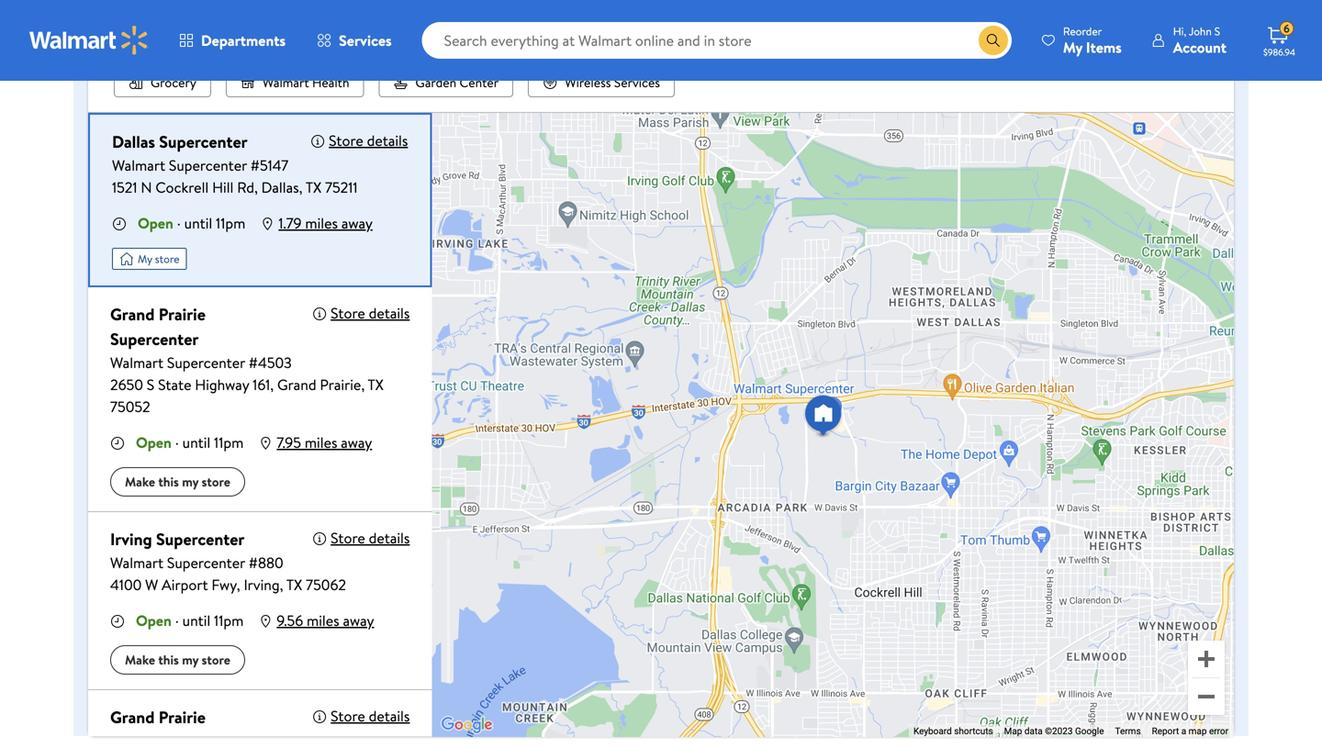 Task type: vqa. For each thing, say whether or not it's contained in the screenshot.
the topmost Us
no



Task type: describe. For each thing, give the bounding box(es) containing it.
until for grand prairie supercenter
[[182, 432, 210, 453]]

walmart inside button
[[263, 73, 309, 91]]

health
[[312, 73, 349, 91]]

1 grand prairie supercenter from the top
[[110, 303, 206, 351]]

highway
[[195, 375, 249, 395]]

walmart for irving supercenter
[[110, 553, 164, 573]]

away for grand prairie supercenter
[[341, 432, 372, 453]]

vision center button
[[874, 31, 1002, 61]]

9.56 miles away
[[277, 611, 374, 631]]

2 grand prairie supercenter from the top
[[110, 706, 206, 748]]

walmart supercenter element for dallas supercenter
[[112, 154, 373, 176]]

photo
[[1053, 37, 1087, 55]]

walmart health button
[[226, 68, 364, 97]]

departments
[[201, 30, 286, 51]]

make for irving supercenter
[[125, 651, 155, 669]]

center for photo center
[[1090, 37, 1129, 55]]

store details for irving supercenter
[[331, 528, 410, 548]]

auto care center
[[151, 37, 250, 55]]

11pm for dallas supercenter
[[216, 213, 246, 233]]

reorder
[[1063, 23, 1102, 39]]

garden
[[416, 73, 457, 91]]

supercenter for irving supercenter
[[156, 528, 245, 551]]

map
[[1189, 726, 1207, 737]]

dallas
[[112, 130, 155, 153]]

1.79 miles away
[[279, 213, 373, 233]]

irving supercenter
[[110, 528, 245, 551]]

grand inside walmart supercenter #4503 2650 s state highway 161,   grand prairie, tx 75052
[[277, 375, 316, 395]]

tx inside walmart supercenter #880 4100 w airport fwy,   irving, tx 75062
[[286, 575, 302, 595]]

state
[[158, 375, 191, 395]]

walmart health
[[263, 73, 349, 91]]

2650
[[110, 375, 143, 395]]

walmart for grand prairie supercenter
[[110, 353, 164, 373]]

hi,
[[1173, 23, 1187, 39]]

keyboard
[[914, 726, 952, 737]]

store for prairie
[[202, 473, 230, 491]]

n
[[141, 177, 152, 197]]

walmart image
[[29, 26, 149, 55]]

grocery button
[[114, 68, 211, 97]]

deli
[[420, 37, 442, 55]]

supercenter for walmart supercenter #880 4100 w airport fwy,   irving, tx 75062
[[167, 553, 245, 573]]

7.95 miles away link
[[277, 432, 372, 453]]

miles for irving supercenter
[[307, 611, 339, 631]]

vision center
[[911, 37, 987, 55]]

prairie for second grand prairie "element" from the top of the page
[[159, 706, 206, 729]]

2 grand prairie element from the top
[[110, 705, 294, 748]]

photo center button
[[1016, 31, 1144, 61]]

1521
[[112, 177, 137, 197]]

open · until 11pm for irving supercenter
[[136, 611, 244, 631]]

my for grand prairie supercenter
[[182, 473, 199, 491]]

s inside walmart supercenter #4503 2650 s state highway 161,   grand prairie, tx 75052
[[147, 375, 155, 395]]

wireless services button
[[528, 68, 675, 97]]

Search search field
[[422, 22, 1012, 59]]

map region
[[352, 0, 1292, 748]]

store details link for grand prairie supercenter
[[331, 303, 410, 323]]

terms link
[[1115, 726, 1141, 737]]

services button
[[301, 18, 407, 62]]

2 vertical spatial grand
[[110, 706, 155, 729]]

1521 n cockrell hill rd null is my store image
[[112, 248, 187, 270]]

7.95
[[277, 432, 301, 453]]

$986.94
[[1263, 46, 1296, 58]]

keyboard shortcuts button
[[914, 725, 993, 738]]

my inside image
[[138, 251, 152, 267]]

walmart supercenter element for grand prairie supercenter
[[110, 352, 410, 374]]

7.95 miles away
[[277, 432, 372, 453]]

1.79
[[279, 213, 302, 233]]

irving
[[110, 528, 152, 551]]

11pm for grand prairie supercenter
[[214, 432, 244, 453]]

auto care center button
[[114, 31, 265, 61]]

75062
[[306, 575, 346, 595]]

report a map error link
[[1152, 726, 1229, 737]]

store details for grand prairie supercenter
[[331, 303, 410, 323]]

hill
[[212, 177, 234, 197]]

pharmacy button
[[472, 31, 578, 61]]

away for dallas supercenter
[[341, 213, 373, 233]]

airport
[[162, 575, 208, 595]]

#5147
[[250, 155, 289, 175]]

gas station button
[[593, 31, 706, 61]]

report
[[1152, 726, 1179, 737]]

6
[[1284, 21, 1290, 36]]

store for supercenter
[[202, 651, 230, 669]]

dallas supercenter
[[112, 130, 248, 153]]

details for dallas supercenter
[[367, 130, 408, 151]]

report a map error
[[1152, 726, 1229, 737]]

make this my store for irving supercenter
[[125, 651, 230, 669]]

keyboard shortcuts
[[914, 726, 993, 737]]

dallas,
[[261, 177, 303, 197]]

tx inside walmart supercenter #4503 2650 s state highway 161,   grand prairie, tx 75052
[[368, 375, 384, 395]]

away for irving supercenter
[[343, 611, 374, 631]]

store details link for irving supercenter
[[331, 528, 410, 548]]

w
[[145, 575, 158, 595]]

75052
[[110, 397, 150, 417]]

this for grand prairie supercenter
[[158, 473, 179, 491]]

my for irving supercenter
[[182, 651, 199, 669]]

shortcuts
[[954, 726, 993, 737]]

©2023
[[1045, 726, 1073, 737]]

error
[[1209, 726, 1229, 737]]

make this my store button for grand prairie supercenter
[[110, 467, 245, 497]]

center for garden center
[[460, 73, 499, 91]]

cockrell
[[156, 177, 209, 197]]

map
[[1004, 726, 1022, 737]]

walmart supercenter #5147 1521 n cockrell hill rd,   dallas, tx 75211
[[112, 155, 358, 197]]

75211
[[325, 177, 358, 197]]

auto
[[151, 37, 178, 55]]

search icon image
[[986, 33, 1001, 48]]

gas station
[[630, 37, 692, 55]]

open for dallas
[[138, 213, 173, 233]]

details for grand prairie supercenter
[[369, 303, 410, 323]]



Task type: locate. For each thing, give the bounding box(es) containing it.
make this my store down 'airport'
[[125, 651, 230, 669]]

·
[[177, 213, 181, 233], [175, 432, 179, 453], [175, 611, 179, 631]]

garden center
[[416, 73, 499, 91]]

4100 w airport fwy,
  irving, tx 75062 element
[[110, 574, 374, 596]]

make this my store button up irving supercenter
[[110, 467, 245, 497]]

#4503
[[249, 353, 292, 373]]

gas
[[630, 37, 650, 55]]

9.56
[[277, 611, 303, 631]]

1 vertical spatial s
[[147, 375, 155, 395]]

make this my store button down 'airport'
[[110, 646, 245, 675]]

store up irving supercenter
[[202, 473, 230, 491]]

items
[[1086, 37, 1122, 57]]

0 vertical spatial open
[[138, 213, 173, 233]]

11pm down the hill
[[216, 213, 246, 233]]

0 vertical spatial store
[[155, 251, 180, 267]]

· down state
[[175, 432, 179, 453]]

store
[[329, 130, 363, 151], [331, 303, 365, 323], [331, 528, 365, 548], [331, 706, 365, 726]]

0 vertical spatial 11pm
[[216, 213, 246, 233]]

services
[[339, 30, 392, 51], [614, 73, 660, 91]]

supercenter inside walmart supercenter #5147 1521 n cockrell hill rd,   dallas, tx 75211
[[169, 155, 247, 175]]

my down 'airport'
[[182, 651, 199, 669]]

s inside hi, john s account
[[1215, 23, 1220, 39]]

a
[[1182, 726, 1187, 737]]

1 vertical spatial 11pm
[[214, 432, 244, 453]]

2 vertical spatial ·
[[175, 611, 179, 631]]

1 prairie from the top
[[159, 303, 206, 326]]

walmart for dallas supercenter
[[112, 155, 165, 175]]

walmart inside walmart supercenter #880 4100 w airport fwy,   irving, tx 75062
[[110, 553, 164, 573]]

center for vision center
[[948, 37, 987, 55]]

center
[[211, 37, 250, 55], [948, 37, 987, 55], [1090, 37, 1129, 55], [460, 73, 499, 91]]

store details
[[329, 130, 408, 151], [331, 303, 410, 323], [331, 528, 410, 548], [331, 706, 410, 726]]

0 vertical spatial prairie
[[159, 303, 206, 326]]

2 vertical spatial away
[[343, 611, 374, 631]]

make this my store up irving supercenter
[[125, 473, 230, 491]]

0 vertical spatial open · until 11pm
[[138, 213, 246, 233]]

make this my store button
[[110, 467, 245, 497], [110, 646, 245, 675]]

0 vertical spatial services
[[339, 30, 392, 51]]

details for irving supercenter
[[369, 528, 410, 548]]

dallas element
[[112, 129, 248, 154]]

Walmart Site-Wide search field
[[422, 22, 1012, 59]]

this down 'airport'
[[158, 651, 179, 669]]

make up the irving
[[125, 473, 155, 491]]

station
[[654, 37, 692, 55]]

until for dallas supercenter
[[184, 213, 212, 233]]

my
[[1063, 37, 1083, 57], [138, 251, 152, 267]]

deli button
[[383, 31, 457, 61]]

walmart left health
[[263, 73, 309, 91]]

list containing auto care center
[[110, 31, 1212, 97]]

grocery
[[151, 73, 196, 91]]

1 vertical spatial miles
[[305, 432, 337, 453]]

1 horizontal spatial services
[[614, 73, 660, 91]]

1 this from the top
[[158, 473, 179, 491]]

grand prairie element
[[110, 302, 294, 352], [110, 705, 294, 748]]

1521 n cockrell hill rd,
  dallas, tx 75211 element
[[112, 176, 373, 198]]

pharmacy
[[509, 37, 564, 55]]

open · until 11pm down state
[[136, 432, 244, 453]]

1 make this my store button from the top
[[110, 467, 245, 497]]

s right 2650
[[147, 375, 155, 395]]

photo center
[[1053, 37, 1129, 55]]

· for irving
[[175, 611, 179, 631]]

terms
[[1115, 726, 1141, 737]]

1 vertical spatial make
[[125, 651, 155, 669]]

irving,
[[244, 575, 283, 595]]

2 vertical spatial walmart supercenter element
[[110, 552, 374, 574]]

supercenter for dallas supercenter
[[159, 130, 248, 153]]

miles
[[305, 213, 338, 233], [305, 432, 337, 453], [307, 611, 339, 631]]

1 vertical spatial this
[[158, 651, 179, 669]]

hi, john s account
[[1173, 23, 1227, 57]]

prairie
[[159, 303, 206, 326], [159, 706, 206, 729]]

list
[[110, 31, 1212, 97]]

0 horizontal spatial tx
[[286, 575, 302, 595]]

open · until 11pm
[[138, 213, 246, 233], [136, 432, 244, 453], [136, 611, 244, 631]]

supercenter for walmart supercenter #5147 1521 n cockrell hill rd,   dallas, tx 75211
[[169, 155, 247, 175]]

0 vertical spatial miles
[[305, 213, 338, 233]]

2 vertical spatial until
[[182, 611, 210, 631]]

0 horizontal spatial s
[[147, 375, 155, 395]]

1 vertical spatial grand
[[277, 375, 316, 395]]

open · until 11pm for grand prairie supercenter
[[136, 432, 244, 453]]

care
[[181, 37, 208, 55]]

walmart up the "n"
[[112, 155, 165, 175]]

open up my store
[[138, 213, 173, 233]]

supercenter
[[159, 130, 248, 153], [169, 155, 247, 175], [110, 328, 199, 351], [167, 353, 245, 373], [156, 528, 245, 551], [167, 553, 245, 573], [110, 731, 199, 748]]

supercenter inside "dallas" element
[[159, 130, 248, 153]]

0 vertical spatial make
[[125, 473, 155, 491]]

rd,
[[237, 177, 258, 197]]

my up irving supercenter
[[182, 473, 199, 491]]

supercenter for walmart supercenter #4503 2650 s state highway 161,   grand prairie, tx 75052
[[167, 353, 245, 373]]

1 vertical spatial open
[[136, 432, 172, 453]]

my inside reorder my items
[[1063, 37, 1083, 57]]

services inside wireless services button
[[614, 73, 660, 91]]

fwy,
[[212, 575, 240, 595]]

irving element
[[110, 527, 245, 552]]

2 this from the top
[[158, 651, 179, 669]]

11pm down fwy,
[[214, 611, 244, 631]]

services down gas
[[614, 73, 660, 91]]

walmart supercenter #4503 2650 s state highway 161,   grand prairie, tx 75052
[[110, 353, 384, 417]]

walmart inside walmart supercenter #4503 2650 s state highway 161,   grand prairie, tx 75052
[[110, 353, 164, 373]]

prairie for 2nd grand prairie "element" from the bottom of the page
[[159, 303, 206, 326]]

supercenter inside walmart supercenter #880 4100 w airport fwy,   irving, tx 75062
[[167, 553, 245, 573]]

0 horizontal spatial my
[[138, 251, 152, 267]]

prairie,
[[320, 375, 365, 395]]

walmart supercenter element up rd,
[[112, 154, 373, 176]]

0 vertical spatial s
[[1215, 23, 1220, 39]]

1 vertical spatial away
[[341, 432, 372, 453]]

walmart supercenter element
[[112, 154, 373, 176], [110, 352, 410, 374], [110, 552, 374, 574]]

s right john
[[1215, 23, 1220, 39]]

departments button
[[163, 18, 301, 62]]

1 vertical spatial grand prairie supercenter
[[110, 706, 206, 748]]

store down fwy,
[[202, 651, 230, 669]]

2 vertical spatial 11pm
[[214, 611, 244, 631]]

2 horizontal spatial tx
[[368, 375, 384, 395]]

9.56 miles away link
[[277, 611, 374, 631]]

store for irving supercenter
[[331, 528, 365, 548]]

11pm for irving supercenter
[[214, 611, 244, 631]]

2 vertical spatial tx
[[286, 575, 302, 595]]

11pm
[[216, 213, 246, 233], [214, 432, 244, 453], [214, 611, 244, 631]]

1 vertical spatial my
[[182, 651, 199, 669]]

services inside services popup button
[[339, 30, 392, 51]]

make
[[125, 473, 155, 491], [125, 651, 155, 669]]

1 horizontal spatial s
[[1215, 23, 1220, 39]]

#880
[[249, 553, 283, 573]]

1.79 miles away link
[[279, 213, 373, 233]]

open for grand
[[136, 432, 172, 453]]

walmart inside walmart supercenter #5147 1521 n cockrell hill rd,   dallas, tx 75211
[[112, 155, 165, 175]]

0 horizontal spatial services
[[339, 30, 392, 51]]

store inside image
[[155, 251, 180, 267]]

miles right 7.95
[[305, 432, 337, 453]]

tx right prairie,
[[368, 375, 384, 395]]

wireless services
[[565, 73, 660, 91]]

0 vertical spatial ·
[[177, 213, 181, 233]]

· for dallas
[[177, 213, 181, 233]]

0 vertical spatial my
[[182, 473, 199, 491]]

walmart supercenter element for irving supercenter
[[110, 552, 374, 574]]

walmart supercenter element containing walmart supercenter #880
[[110, 552, 374, 574]]

store down cockrell
[[155, 251, 180, 267]]

1 horizontal spatial tx
[[306, 177, 322, 197]]

2650 s state highway 161,
  grand prairie, tx 75052 element
[[110, 374, 410, 418]]

map data ©2023 google
[[1004, 726, 1104, 737]]

miles for grand prairie supercenter
[[305, 432, 337, 453]]

1 vertical spatial store
[[202, 473, 230, 491]]

open down w
[[136, 611, 172, 631]]

1 vertical spatial tx
[[368, 375, 384, 395]]

store details link for dallas supercenter
[[329, 130, 408, 151]]

supercenter inside "irving" element
[[156, 528, 245, 551]]

0 vertical spatial grand prairie supercenter
[[110, 303, 206, 351]]

1 grand prairie element from the top
[[110, 302, 294, 352]]

0 vertical spatial grand prairie element
[[110, 302, 294, 352]]

0 vertical spatial this
[[158, 473, 179, 491]]

away down prairie,
[[341, 432, 372, 453]]

1 horizontal spatial my
[[1063, 37, 1083, 57]]

john
[[1189, 23, 1212, 39]]

· down 'airport'
[[175, 611, 179, 631]]

grand
[[110, 303, 155, 326], [277, 375, 316, 395], [110, 706, 155, 729]]

miles right 1.79
[[305, 213, 338, 233]]

1 vertical spatial services
[[614, 73, 660, 91]]

· down cockrell
[[177, 213, 181, 233]]

walmart up 2650
[[110, 353, 164, 373]]

until for irving supercenter
[[182, 611, 210, 631]]

161,
[[253, 375, 274, 395]]

make this my store for grand prairie supercenter
[[125, 473, 230, 491]]

vision
[[911, 37, 945, 55]]

miles for dallas supercenter
[[305, 213, 338, 233]]

1 vertical spatial prairie
[[159, 706, 206, 729]]

0 vertical spatial grand
[[110, 303, 155, 326]]

open for irving
[[136, 611, 172, 631]]

wireless
[[565, 73, 611, 91]]

tx inside walmart supercenter #5147 1521 n cockrell hill rd,   dallas, tx 75211
[[306, 177, 322, 197]]

my store
[[138, 251, 180, 267]]

1 vertical spatial my
[[138, 251, 152, 267]]

make this my store button for irving supercenter
[[110, 646, 245, 675]]

0 vertical spatial until
[[184, 213, 212, 233]]

4100
[[110, 575, 142, 595]]

1 make from the top
[[125, 473, 155, 491]]

2 make from the top
[[125, 651, 155, 669]]

details
[[367, 130, 408, 151], [369, 303, 410, 323], [369, 528, 410, 548], [369, 706, 410, 726]]

0 vertical spatial make this my store button
[[110, 467, 245, 497]]

0 vertical spatial walmart supercenter element
[[112, 154, 373, 176]]

supercenter inside walmart supercenter #4503 2650 s state highway 161,   grand prairie, tx 75052
[[167, 353, 245, 373]]

store for grand prairie supercenter
[[331, 303, 365, 323]]

2 vertical spatial store
[[202, 651, 230, 669]]

store for dallas supercenter
[[329, 130, 363, 151]]

until down cockrell
[[184, 213, 212, 233]]

2 make this my store from the top
[[125, 651, 230, 669]]

open · until 11pm down cockrell
[[138, 213, 246, 233]]

away down the 75211
[[341, 213, 373, 233]]

make this my store
[[125, 473, 230, 491], [125, 651, 230, 669]]

1 vertical spatial open · until 11pm
[[136, 432, 244, 453]]

store details for dallas supercenter
[[329, 130, 408, 151]]

0 vertical spatial away
[[341, 213, 373, 233]]

walmart down the irving
[[110, 553, 164, 573]]

1 make this my store from the top
[[125, 473, 230, 491]]

store details link
[[329, 130, 408, 151], [331, 303, 410, 323], [331, 528, 410, 548], [331, 706, 410, 726]]

open · until 11pm down 'airport'
[[136, 611, 244, 631]]

tx right irving,
[[286, 575, 302, 595]]

open · until 11pm for dallas supercenter
[[138, 213, 246, 233]]

away
[[341, 213, 373, 233], [341, 432, 372, 453], [343, 611, 374, 631]]

2 vertical spatial open · until 11pm
[[136, 611, 244, 631]]

tx left the 75211
[[306, 177, 322, 197]]

0 vertical spatial make this my store
[[125, 473, 230, 491]]

2 vertical spatial open
[[136, 611, 172, 631]]

2 my from the top
[[182, 651, 199, 669]]

bakery
[[316, 37, 354, 55]]

make down w
[[125, 651, 155, 669]]

open
[[138, 213, 173, 233], [136, 432, 172, 453], [136, 611, 172, 631]]

open down 75052
[[136, 432, 172, 453]]

make for grand prairie supercenter
[[125, 473, 155, 491]]

bakery button
[[279, 31, 369, 61]]

reorder my items
[[1063, 23, 1122, 57]]

google
[[1075, 726, 1104, 737]]

1 vertical spatial walmart supercenter element
[[110, 352, 410, 374]]

garden center button
[[379, 68, 513, 97]]

11pm down the 2650 s state highway 161,
  grand prairie, tx 75052 'element'
[[214, 432, 244, 453]]

walmart supercenter #880 4100 w airport fwy,   irving, tx 75062
[[110, 553, 346, 595]]

0 vertical spatial tx
[[306, 177, 322, 197]]

2 prairie from the top
[[159, 706, 206, 729]]

2 make this my store button from the top
[[110, 646, 245, 675]]

1 vertical spatial make this my store
[[125, 651, 230, 669]]

1 vertical spatial ·
[[175, 432, 179, 453]]

1 vertical spatial grand prairie element
[[110, 705, 294, 748]]

· for grand
[[175, 432, 179, 453]]

walmart supercenter element up fwy,
[[110, 552, 374, 574]]

walmart supercenter element containing walmart supercenter #4503
[[110, 352, 410, 374]]

until down 'airport'
[[182, 611, 210, 631]]

1 my from the top
[[182, 473, 199, 491]]

1 vertical spatial until
[[182, 432, 210, 453]]

walmart supercenter element containing walmart supercenter #5147
[[112, 154, 373, 176]]

services up health
[[339, 30, 392, 51]]

away down 75062
[[343, 611, 374, 631]]

1 vertical spatial make this my store button
[[110, 646, 245, 675]]

0 vertical spatial my
[[1063, 37, 1083, 57]]

data
[[1025, 726, 1043, 737]]

walmart supercenter element up 161,
[[110, 352, 410, 374]]

2 vertical spatial miles
[[307, 611, 339, 631]]

until down state
[[182, 432, 210, 453]]

google image
[[437, 713, 497, 737]]

account
[[1173, 37, 1227, 57]]

this up irving supercenter
[[158, 473, 179, 491]]

miles right 9.56
[[307, 611, 339, 631]]

this for irving supercenter
[[158, 651, 179, 669]]



